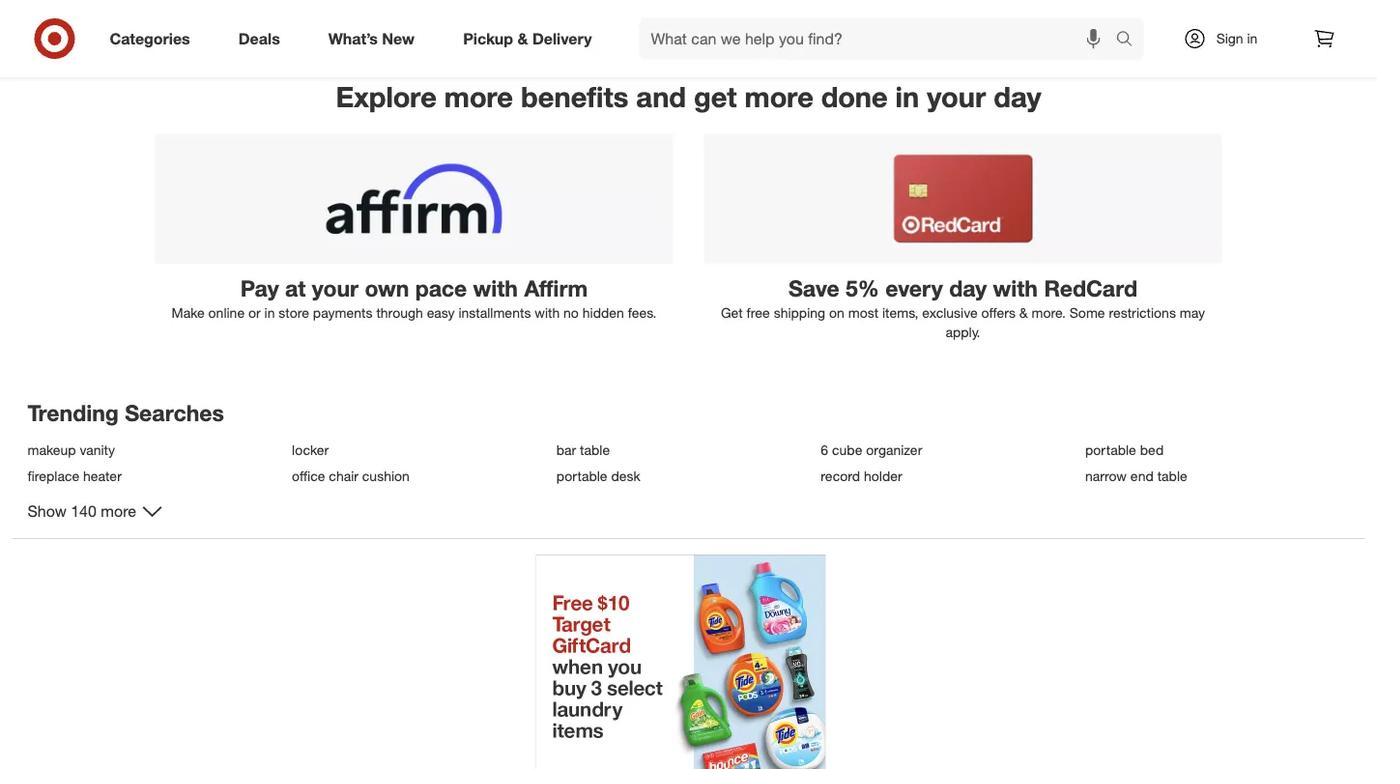 Task type: locate. For each thing, give the bounding box(es) containing it.
by left mixing
[[832, 0, 849, 7]]

apply.
[[946, 323, 981, 340]]

1 horizontal spatial by
[[1154, 0, 1171, 7]]

more right get
[[745, 80, 814, 114]]

chair
[[329, 468, 359, 485]]

show 140 more
[[28, 502, 136, 521]]

0 horizontal spatial day
[[949, 275, 987, 302]]

cube
[[832, 441, 863, 458]]

0 vertical spatial table
[[580, 441, 610, 458]]

0 horizontal spatial &
[[518, 29, 528, 48]]

through
[[376, 304, 423, 321]]

sign in
[[1216, 30, 1258, 47]]

5%
[[846, 275, 879, 302]]

record
[[821, 468, 860, 485]]

2 horizontal spatial &
[[1019, 304, 1028, 321]]

1 vertical spatial in
[[896, 80, 919, 114]]

bar
[[556, 441, 576, 458]]

table
[[580, 441, 610, 458], [1158, 468, 1188, 485]]

exclusive
[[922, 304, 978, 321]]

0 horizontal spatial in
[[264, 304, 275, 321]]

portable for desk
[[556, 468, 608, 485]]

2 vertical spatial in
[[264, 304, 275, 321]]

2 by from the left
[[1154, 0, 1171, 7]]

0 vertical spatial portable
[[1085, 441, 1136, 458]]

more
[[444, 80, 513, 114], [745, 80, 814, 114], [101, 502, 136, 521]]

advertisement region
[[536, 555, 826, 769]]

6
[[821, 441, 828, 458]]

searches
[[125, 400, 224, 427]]

& right offers
[[1019, 304, 1028, 321]]

portable
[[1085, 441, 1136, 458], [556, 468, 608, 485]]

0 horizontal spatial your
[[312, 275, 359, 302]]

by
[[832, 0, 849, 7], [1154, 0, 1171, 7]]

&
[[961, 0, 971, 7], [518, 29, 528, 48], [1019, 304, 1028, 321]]

& inside express yourself by mixing modern & traditional furniture styles by shea mcgee.
[[961, 0, 971, 7]]

1 vertical spatial &
[[518, 29, 528, 48]]

portable inside portable bed fireplace heater
[[1085, 441, 1136, 458]]

installments
[[459, 304, 531, 321]]

trending
[[28, 400, 119, 427]]

in
[[1247, 30, 1258, 47], [896, 80, 919, 114], [264, 304, 275, 321]]

& right modern
[[961, 0, 971, 7]]

6 cube organizer link
[[821, 441, 1074, 458]]

express
[[714, 0, 769, 7]]

at
[[285, 275, 306, 302]]

what's new
[[328, 29, 415, 48]]

1 vertical spatial portable
[[556, 468, 608, 485]]

pickup
[[463, 29, 513, 48]]

2 vertical spatial &
[[1019, 304, 1028, 321]]

affirm
[[524, 275, 588, 302]]

1 vertical spatial table
[[1158, 468, 1188, 485]]

office chair cushion
[[292, 468, 410, 485]]

get
[[694, 80, 737, 114]]

day inside the save 5% every day with redcard get free shipping on most items, exclusive offers & more. some restrictions may apply.
[[949, 275, 987, 302]]

make
[[172, 304, 205, 321]]

payments
[[313, 304, 373, 321]]

with left the no
[[535, 304, 560, 321]]

more inside button
[[101, 502, 136, 521]]

fireplace heater link
[[28, 468, 280, 485]]

by left shea
[[1154, 0, 1171, 7]]

in right done
[[896, 80, 919, 114]]

1 horizontal spatial &
[[961, 0, 971, 7]]

more.
[[1032, 304, 1066, 321]]

1 horizontal spatial day
[[994, 80, 1042, 114]]

online
[[208, 304, 245, 321]]

table up portable desk
[[580, 441, 610, 458]]

with up offers
[[993, 275, 1038, 302]]

on
[[829, 304, 845, 321]]

1 horizontal spatial your
[[927, 80, 986, 114]]

restrictions
[[1109, 304, 1176, 321]]

in right sign
[[1247, 30, 1258, 47]]

1 horizontal spatial more
[[444, 80, 513, 114]]

save 5% every day with redcard get free shipping on most items, exclusive offers & more. some restrictions may apply.
[[721, 275, 1205, 340]]

pickup & delivery
[[463, 29, 592, 48]]

day
[[994, 80, 1042, 114], [949, 275, 987, 302]]

0 vertical spatial day
[[994, 80, 1042, 114]]

express yourself by mixing modern & traditional furniture styles by shea mcgee.
[[714, 0, 1210, 26]]

with up installments
[[473, 275, 518, 302]]

& right pickup
[[518, 29, 528, 48]]

1 horizontal spatial portable
[[1085, 441, 1136, 458]]

mixing
[[853, 0, 899, 7]]

portable desk link
[[556, 468, 809, 485]]

search button
[[1107, 17, 1154, 64]]

1 by from the left
[[832, 0, 849, 7]]

sign
[[1216, 30, 1243, 47]]

with
[[473, 275, 518, 302], [993, 275, 1038, 302], [535, 304, 560, 321]]

makeup
[[28, 441, 76, 458]]

0 vertical spatial in
[[1247, 30, 1258, 47]]

1 vertical spatial day
[[949, 275, 987, 302]]

your
[[927, 80, 986, 114], [312, 275, 359, 302]]

0 horizontal spatial by
[[832, 0, 849, 7]]

day down express yourself by mixing modern & traditional furniture styles by shea mcgee. link
[[994, 80, 1042, 114]]

in inside the sign in link
[[1247, 30, 1258, 47]]

search
[[1107, 31, 1154, 50]]

portable desk
[[556, 468, 640, 485]]

2 horizontal spatial in
[[1247, 30, 1258, 47]]

heater
[[83, 468, 122, 485]]

deals
[[238, 29, 280, 48]]

more down pickup
[[444, 80, 513, 114]]

1 horizontal spatial in
[[896, 80, 919, 114]]

done
[[821, 80, 888, 114]]

more right 140
[[101, 502, 136, 521]]

your down express yourself by mixing modern & traditional furniture styles by shea mcgee. link
[[927, 80, 986, 114]]

portable up "narrow"
[[1085, 441, 1136, 458]]

0 vertical spatial &
[[961, 0, 971, 7]]

narrow
[[1085, 468, 1127, 485]]

0 horizontal spatial portable
[[556, 468, 608, 485]]

portable down bar table
[[556, 468, 608, 485]]

pace
[[415, 275, 467, 302]]

bar table
[[556, 441, 610, 458]]

bed
[[1140, 441, 1164, 458]]

delivery
[[532, 29, 592, 48]]

save
[[789, 275, 840, 302]]

2 horizontal spatial with
[[993, 275, 1038, 302]]

makeup vanity
[[28, 441, 115, 458]]

in right or
[[264, 304, 275, 321]]

your up payments on the left of page
[[312, 275, 359, 302]]

desk
[[611, 468, 640, 485]]

day up exclusive
[[949, 275, 987, 302]]

0 horizontal spatial more
[[101, 502, 136, 521]]

and
[[636, 80, 686, 114]]

portable for bed
[[1085, 441, 1136, 458]]

fees.
[[628, 304, 657, 321]]

bar table link
[[556, 441, 809, 458]]

table right "end"
[[1158, 468, 1188, 485]]

1 vertical spatial your
[[312, 275, 359, 302]]



Task type: vqa. For each thing, say whether or not it's contained in the screenshot.
"in" to the top
yes



Task type: describe. For each thing, give the bounding box(es) containing it.
most
[[848, 304, 879, 321]]

explore
[[336, 80, 437, 114]]

portable bed fireplace heater
[[28, 441, 1164, 485]]

items,
[[882, 304, 919, 321]]

trending searches
[[28, 400, 224, 427]]

explore more benefits and get more done in your day
[[336, 80, 1042, 114]]

1 horizontal spatial table
[[1158, 468, 1188, 485]]

benefits
[[521, 80, 628, 114]]

2 horizontal spatial more
[[745, 80, 814, 114]]

with inside the save 5% every day with redcard get free shipping on most items, exclusive offers & more. some restrictions may apply.
[[993, 275, 1038, 302]]

mcgee.
[[714, 7, 768, 26]]

fireplace
[[28, 468, 79, 485]]

record holder link
[[821, 468, 1074, 485]]

redcard
[[1044, 275, 1138, 302]]

portable bed link
[[1085, 441, 1338, 458]]

0 vertical spatial your
[[927, 80, 986, 114]]

deals link
[[222, 17, 304, 60]]

locker
[[292, 441, 329, 458]]

store
[[279, 304, 309, 321]]

every
[[886, 275, 943, 302]]

140
[[71, 502, 97, 521]]

easy
[[427, 304, 455, 321]]

free
[[747, 304, 770, 321]]

categories
[[110, 29, 190, 48]]

organizer
[[866, 441, 922, 458]]

express yourself by mixing modern & traditional furniture styles by shea mcgee. link
[[698, 0, 1269, 45]]

show 140 more button
[[28, 500, 164, 523]]

record holder
[[821, 468, 902, 485]]

cushion
[[362, 468, 410, 485]]

holder
[[864, 468, 902, 485]]

& inside the save 5% every day with redcard get free shipping on most items, exclusive offers & more. some restrictions may apply.
[[1019, 304, 1028, 321]]

sign in link
[[1167, 17, 1288, 60]]

yourself
[[774, 0, 828, 7]]

your inside pay at your own pace with affirm make online or in store payments through easy installments with no hidden fees.
[[312, 275, 359, 302]]

styles
[[1110, 0, 1150, 7]]

in inside pay at your own pace with affirm make online or in store payments through easy installments with no hidden fees.
[[264, 304, 275, 321]]

hidden
[[583, 304, 624, 321]]

vanity
[[80, 441, 115, 458]]

locker link
[[292, 441, 545, 458]]

furniture
[[1048, 0, 1105, 7]]

0 horizontal spatial table
[[580, 441, 610, 458]]

some
[[1070, 304, 1105, 321]]

may
[[1180, 304, 1205, 321]]

new
[[382, 29, 415, 48]]

traditional
[[975, 0, 1044, 7]]

What can we help you find? suggestions appear below search field
[[639, 17, 1121, 60]]

1 horizontal spatial with
[[535, 304, 560, 321]]

pickup & delivery link
[[447, 17, 616, 60]]

shea
[[1175, 0, 1210, 7]]

0 horizontal spatial with
[[473, 275, 518, 302]]

pay
[[240, 275, 279, 302]]

what's new link
[[312, 17, 439, 60]]

categories link
[[93, 17, 214, 60]]

narrow end table link
[[1085, 468, 1338, 485]]

no
[[564, 304, 579, 321]]

pay at your own pace with affirm make online or in store payments through easy installments with no hidden fees.
[[172, 275, 657, 321]]

end
[[1131, 468, 1154, 485]]

modern
[[903, 0, 957, 7]]

or
[[248, 304, 261, 321]]

narrow end table
[[1085, 468, 1188, 485]]

what's
[[328, 29, 378, 48]]

makeup vanity link
[[28, 441, 280, 458]]

office chair cushion link
[[292, 468, 545, 485]]

own
[[365, 275, 409, 302]]

office
[[292, 468, 325, 485]]

shipping
[[774, 304, 825, 321]]

6 cube organizer
[[821, 441, 922, 458]]

show
[[28, 502, 66, 521]]

get
[[721, 304, 743, 321]]



